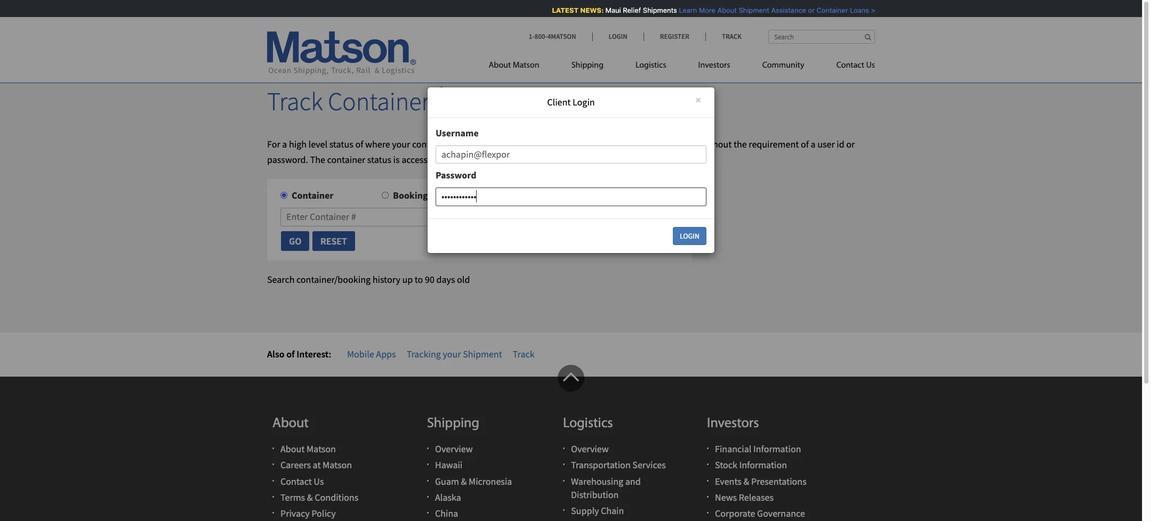 Task type: locate. For each thing, give the bounding box(es) containing it.
investors up financial
[[707, 417, 759, 431]]

overview link
[[435, 443, 473, 456], [571, 443, 609, 456]]

2 vertical spatial login
[[680, 231, 700, 241]]

1 horizontal spatial us
[[867, 61, 875, 70]]

2 vertical spatial or
[[602, 153, 611, 166]]

0 vertical spatial status
[[330, 138, 354, 150]]

contact inside top menu navigation
[[837, 61, 865, 70]]

container right container radio
[[292, 190, 334, 202]]

logistics link
[[620, 56, 683, 78]]

0 vertical spatial about matson link
[[489, 56, 556, 78]]

without
[[701, 138, 732, 150]]

1 horizontal spatial overview link
[[571, 443, 609, 456]]

up
[[402, 274, 413, 286]]

events
[[715, 476, 742, 488]]

about matson link down 1-
[[489, 56, 556, 78]]

1 vertical spatial logistics
[[563, 417, 613, 431]]

of right also
[[287, 348, 295, 361]]

2 horizontal spatial &
[[744, 476, 750, 488]]

investors inside footer
[[707, 417, 759, 431]]

0 vertical spatial your
[[392, 138, 410, 150]]

0 vertical spatial or
[[804, 6, 811, 14]]

requirement
[[749, 138, 799, 150]]

shipping inside footer
[[427, 417, 480, 431]]

0 horizontal spatial container
[[327, 153, 366, 166]]

overview link up 'transportation' in the bottom of the page
[[571, 443, 609, 456]]

Container radio
[[281, 192, 288, 199]]

information up stock information link on the right of page
[[754, 443, 802, 456]]

careers at matson link
[[281, 460, 352, 472]]

0 horizontal spatial track link
[[513, 348, 535, 361]]

& inside about matson careers at matson contact us terms & conditions privacy policy
[[307, 492, 313, 504]]

login for login link
[[609, 32, 628, 41]]

1 vertical spatial track
[[267, 85, 323, 117]]

container
[[412, 138, 451, 150], [327, 153, 366, 166]]

register link
[[644, 32, 706, 41]]

about for about
[[273, 417, 309, 431]]

status down where
[[367, 153, 392, 166]]

overview link up the hawaii link
[[435, 443, 473, 456]]

2 vertical spatial matson
[[323, 460, 352, 472]]

booking left 'number'
[[533, 153, 567, 166]]

careers
[[281, 460, 311, 472]]

None search field
[[769, 30, 875, 44]]

about
[[714, 6, 733, 14], [489, 61, 511, 70], [273, 417, 309, 431], [281, 443, 305, 456]]

1 horizontal spatial track link
[[706, 32, 742, 41]]

0 horizontal spatial about matson link
[[281, 443, 336, 456]]

matson down 1-
[[513, 61, 540, 70]]

1 vertical spatial tracking
[[407, 348, 441, 361]]

0 vertical spatial logistics
[[636, 61, 667, 70]]

1 horizontal spatial track
[[513, 348, 535, 361]]

container/booking
[[297, 274, 371, 286]]

blue matson logo with ocean, shipping, truck, rail and logistics written beneath it. image
[[267, 31, 417, 75]]

1 vertical spatial contact
[[281, 476, 312, 488]]

corporate
[[715, 508, 756, 520]]

assistance
[[768, 6, 803, 14]]

information
[[754, 443, 802, 456], [740, 460, 787, 472]]

matson right at
[[323, 460, 352, 472]]

0 horizontal spatial a
[[282, 138, 287, 150]]

tracking your shipment
[[407, 348, 502, 361]]

your
[[392, 138, 410, 150], [443, 348, 461, 361]]

overview for hawaii
[[435, 443, 473, 456]]

china
[[435, 508, 458, 520]]

0 horizontal spatial status
[[330, 138, 354, 150]]

& up news releases link
[[744, 476, 750, 488]]

container down currently
[[456, 153, 496, 166]]

1 a from the left
[[282, 138, 287, 150]]

0 horizontal spatial contact us link
[[281, 476, 324, 488]]

0 horizontal spatial contact
[[281, 476, 312, 488]]

contact us link
[[821, 56, 875, 78], [281, 476, 324, 488]]

about for about matson careers at matson contact us terms & conditions privacy policy
[[281, 443, 305, 456]]

1 vertical spatial booking
[[393, 190, 428, 202]]

matson up at
[[307, 443, 336, 456]]

0 vertical spatial container
[[412, 138, 451, 150]]

investors
[[699, 61, 731, 70], [707, 417, 759, 431]]

bill
[[613, 153, 626, 166]]

contact us link down search "icon"
[[821, 56, 875, 78]]

search image
[[865, 34, 872, 41]]

None button
[[281, 231, 310, 252], [312, 231, 356, 252], [281, 231, 310, 252], [312, 231, 356, 252]]

shipping up the hawaii link
[[427, 417, 480, 431]]

1 overview link from the left
[[435, 443, 473, 456]]

currently
[[453, 138, 489, 150]]

login for "login" button
[[680, 231, 700, 241]]

footer
[[0, 365, 1143, 522]]

contact down search search field
[[837, 61, 865, 70]]

1 vertical spatial matson
[[307, 443, 336, 456]]

also of interest:
[[267, 348, 332, 361]]

1 horizontal spatial contact
[[837, 61, 865, 70]]

about for about matson
[[489, 61, 511, 70]]

events & presentations link
[[715, 476, 807, 488]]

investors link
[[683, 56, 747, 78]]

0 horizontal spatial &
[[307, 492, 313, 504]]

financial information link
[[715, 443, 802, 456]]

overview link for shipping
[[435, 443, 473, 456]]

1 horizontal spatial &
[[461, 476, 467, 488]]

overview inside overview transportation services warehousing and distribution supply chain
[[571, 443, 609, 456]]

accessible
[[402, 153, 443, 166]]

0 horizontal spatial tracking
[[407, 348, 441, 361]]

1 vertical spatial investors
[[707, 417, 759, 431]]

1 horizontal spatial overview
[[571, 443, 609, 456]]

matson for about matson
[[513, 61, 540, 70]]

0 vertical spatial us
[[867, 61, 875, 70]]

1 vertical spatial shipping
[[427, 417, 480, 431]]

1 horizontal spatial a
[[811, 138, 816, 150]]

1 horizontal spatial shipping
[[572, 61, 604, 70]]

1 horizontal spatial login
[[609, 32, 628, 41]]

×
[[696, 93, 702, 107]]

overview up 'transportation' in the bottom of the page
[[571, 443, 609, 456]]

or left bill
[[602, 153, 611, 166]]

1 horizontal spatial container
[[412, 138, 451, 150]]

releases
[[739, 492, 774, 504]]

tracking right apps
[[407, 348, 441, 361]]

overview hawaii guam & micronesia alaska china
[[435, 443, 512, 520]]

1 horizontal spatial logistics
[[636, 61, 667, 70]]

contact us link down 'careers' on the bottom left
[[281, 476, 324, 488]]

0 vertical spatial tracking
[[570, 138, 604, 150]]

or right id
[[847, 138, 855, 150]]

user
[[818, 138, 835, 150]]

login link
[[592, 32, 644, 41]]

overview up the hawaii link
[[435, 443, 473, 456]]

0 vertical spatial matson
[[513, 61, 540, 70]]

0 vertical spatial contact
[[837, 61, 865, 70]]

overview transportation services warehousing and distribution supply chain
[[571, 443, 666, 517]]

1 horizontal spatial your
[[443, 348, 461, 361]]

0 horizontal spatial login
[[573, 96, 595, 108]]

0 horizontal spatial track
[[267, 85, 323, 117]]

2 overview from the left
[[571, 443, 609, 456]]

&
[[461, 476, 467, 488], [744, 476, 750, 488], [307, 492, 313, 504]]

of
[[355, 138, 364, 150], [801, 138, 809, 150], [628, 153, 636, 166], [287, 348, 295, 361]]

& up the privacy policy link
[[307, 492, 313, 504]]

a right for
[[282, 138, 287, 150]]

1 horizontal spatial about matson link
[[489, 56, 556, 78]]

tracking
[[570, 138, 604, 150], [407, 348, 441, 361]]

0 horizontal spatial overview link
[[435, 443, 473, 456]]

1 vertical spatial about matson link
[[281, 443, 336, 456]]

shipping down 4matson
[[572, 61, 604, 70]]

0 horizontal spatial us
[[314, 476, 324, 488]]

90
[[425, 274, 435, 286]]

overview for transportation
[[571, 443, 609, 456]]

contact
[[837, 61, 865, 70], [281, 476, 312, 488]]

about matson link up the careers at matson link
[[281, 443, 336, 456]]

│ocean
[[435, 85, 517, 117]]

us down search "icon"
[[867, 61, 875, 70]]

a left user
[[811, 138, 816, 150]]

logistics up 'transportation' in the bottom of the page
[[563, 417, 613, 431]]

tracking up 'number'
[[570, 138, 604, 150]]

distribution
[[571, 489, 619, 501]]

& right guam on the bottom of the page
[[461, 476, 467, 488]]

information up events & presentations link on the right
[[740, 460, 787, 472]]

transportation
[[571, 460, 631, 472]]

container up accessible
[[412, 138, 451, 150]]

micronesia
[[469, 476, 512, 488]]

1 vertical spatial status
[[367, 153, 392, 166]]

a
[[282, 138, 287, 150], [811, 138, 816, 150]]

track link
[[706, 32, 742, 41], [513, 348, 535, 361]]

0 horizontal spatial overview
[[435, 443, 473, 456]]

1 horizontal spatial status
[[367, 153, 392, 166]]

about matson careers at matson contact us terms & conditions privacy policy
[[281, 443, 359, 520]]

0 horizontal spatial booking
[[393, 190, 428, 202]]

logistics
[[636, 61, 667, 70], [563, 417, 613, 431]]

matson inside top menu navigation
[[513, 61, 540, 70]]

Username text field
[[436, 145, 707, 164]]

0 vertical spatial login
[[609, 32, 628, 41]]

1 horizontal spatial booking
[[533, 153, 567, 166]]

Password password field
[[436, 188, 707, 206]]

search container/booking history up to 90 days old
[[267, 274, 470, 286]]

1 vertical spatial login
[[573, 96, 595, 108]]

matson for about matson careers at matson contact us terms & conditions privacy policy
[[307, 443, 336, 456]]

container
[[813, 6, 844, 14], [328, 85, 430, 117], [456, 153, 496, 166], [292, 190, 334, 202]]

status right level
[[330, 138, 354, 150]]

0 vertical spatial track link
[[706, 32, 742, 41]]

or
[[804, 6, 811, 14], [847, 138, 855, 150], [602, 153, 611, 166]]

your inside for a high level status of where your container currently is, ocean shipment tracking provides basic visibility without the requirement of a user id or password. the container status is accessible by container number, booking number or bill of lading number.
[[392, 138, 410, 150]]

logistics down register 'link'
[[636, 61, 667, 70]]

0 vertical spatial shipping
[[572, 61, 604, 70]]

0 horizontal spatial shipping
[[427, 417, 480, 431]]

booking right booking option
[[393, 190, 428, 202]]

container inside for a high level status of where your container currently is, ocean shipment tracking provides basic visibility without the requirement of a user id or password. the container status is accessible by container number, booking number or bill of lading number.
[[456, 153, 496, 166]]

2 horizontal spatial or
[[847, 138, 855, 150]]

shipment
[[735, 6, 766, 14], [522, 85, 623, 117], [529, 138, 568, 150], [463, 348, 502, 361]]

overview inside 'overview hawaii guam & micronesia alaska china'
[[435, 443, 473, 456]]

also
[[267, 348, 285, 361]]

about matson link for shipping link
[[489, 56, 556, 78]]

transportation services link
[[571, 460, 666, 472]]

stock information link
[[715, 460, 787, 472]]

0 vertical spatial booking
[[533, 153, 567, 166]]

logistics inside top menu navigation
[[636, 61, 667, 70]]

investors up × button
[[699, 61, 731, 70]]

2 horizontal spatial track
[[722, 32, 742, 41]]

matson
[[513, 61, 540, 70], [307, 443, 336, 456], [323, 460, 352, 472]]

0 horizontal spatial your
[[392, 138, 410, 150]]

1 vertical spatial your
[[443, 348, 461, 361]]

or right assistance
[[804, 6, 811, 14]]

us inside about matson careers at matson contact us terms & conditions privacy policy
[[314, 476, 324, 488]]

0 vertical spatial investors
[[699, 61, 731, 70]]

1 vertical spatial us
[[314, 476, 324, 488]]

login inside button
[[680, 231, 700, 241]]

2 horizontal spatial login
[[680, 231, 700, 241]]

shipping
[[572, 61, 604, 70], [427, 417, 480, 431]]

of left where
[[355, 138, 364, 150]]

password.
[[267, 153, 308, 166]]

terms & conditions link
[[281, 492, 359, 504]]

1 horizontal spatial contact us link
[[821, 56, 875, 78]]

the
[[310, 153, 325, 166]]

tracking inside for a high level status of where your container currently is, ocean shipment tracking provides basic visibility without the requirement of a user id or password. the container status is accessible by container number, booking number or bill of lading number.
[[570, 138, 604, 150]]

number.
[[667, 153, 700, 166]]

1 horizontal spatial tracking
[[570, 138, 604, 150]]

client
[[548, 96, 571, 108]]

us up terms & conditions link
[[314, 476, 324, 488]]

contact us
[[837, 61, 875, 70]]

about inside about matson careers at matson contact us terms & conditions privacy policy
[[281, 443, 305, 456]]

booking
[[533, 153, 567, 166], [393, 190, 428, 202]]

Enter Container # text field
[[281, 208, 635, 227]]

about inside top menu navigation
[[489, 61, 511, 70]]

2 overview link from the left
[[571, 443, 609, 456]]

contact down 'careers' on the bottom left
[[281, 476, 312, 488]]

privacy
[[281, 508, 310, 520]]

1 overview from the left
[[435, 443, 473, 456]]

1 vertical spatial or
[[847, 138, 855, 150]]

container right "the"
[[327, 153, 366, 166]]



Task type: describe. For each thing, give the bounding box(es) containing it.
>
[[867, 6, 872, 14]]

× button
[[696, 93, 702, 107]]

is,
[[491, 138, 500, 150]]

lading
[[637, 153, 665, 166]]

warehousing
[[571, 476, 624, 488]]

by
[[445, 153, 454, 166]]

warehousing and distribution link
[[571, 476, 641, 501]]

governance
[[758, 508, 805, 520]]

learn
[[675, 6, 693, 14]]

0 horizontal spatial or
[[602, 153, 611, 166]]

& inside 'overview hawaii guam & micronesia alaska china'
[[461, 476, 467, 488]]

container up where
[[328, 85, 430, 117]]

0 vertical spatial contact us link
[[821, 56, 875, 78]]

backtop image
[[558, 365, 585, 392]]

shipping inside top menu navigation
[[572, 61, 604, 70]]

hawaii
[[435, 460, 463, 472]]

password
[[436, 169, 477, 182]]

shipment inside for a high level status of where your container currently is, ocean shipment tracking provides basic visibility without the requirement of a user id or password. the container status is accessible by container number, booking number or bill of lading number.
[[529, 138, 568, 150]]

1-800-4matson
[[529, 32, 576, 41]]

news:
[[576, 6, 600, 14]]

to
[[415, 274, 423, 286]]

contact inside about matson careers at matson contact us terms & conditions privacy policy
[[281, 476, 312, 488]]

1 vertical spatial information
[[740, 460, 787, 472]]

supply chain link
[[571, 505, 624, 517]]

ocean
[[501, 138, 527, 150]]

privacy policy link
[[281, 508, 336, 520]]

0 vertical spatial information
[[754, 443, 802, 456]]

relief
[[619, 6, 637, 14]]

1-
[[529, 32, 535, 41]]

register
[[660, 32, 690, 41]]

learn more about shipment assistance or container loans > link
[[675, 6, 872, 14]]

& inside financial information stock information events & presentations news releases corporate governance
[[744, 476, 750, 488]]

booking inside for a high level status of where your container currently is, ocean shipment tracking provides basic visibility without the requirement of a user id or password. the container status is accessible by container number, booking number or bill of lading number.
[[533, 153, 567, 166]]

chain
[[601, 505, 624, 517]]

top menu navigation
[[489, 56, 875, 78]]

Search search field
[[769, 30, 875, 44]]

search
[[267, 274, 295, 286]]

high
[[289, 138, 307, 150]]

where
[[365, 138, 390, 150]]

1 horizontal spatial or
[[804, 6, 811, 14]]

1 vertical spatial contact us link
[[281, 476, 324, 488]]

for a high level status of where your container currently is, ocean shipment tracking provides basic visibility without the requirement of a user id or password. the container status is accessible by container number, booking number or bill of lading number.
[[267, 138, 855, 166]]

about matson link for the careers at matson link
[[281, 443, 336, 456]]

4matson
[[548, 32, 576, 41]]

loans
[[846, 6, 866, 14]]

mobile apps link
[[347, 348, 396, 361]]

overview link for logistics
[[571, 443, 609, 456]]

latest news: maui relief shipments learn more about shipment assistance or container loans >
[[548, 6, 872, 14]]

tracking your shipment link
[[407, 348, 502, 361]]

Booking radio
[[382, 192, 389, 199]]

1-800-4matson link
[[529, 32, 592, 41]]

days
[[437, 274, 455, 286]]

mobile
[[347, 348, 374, 361]]

shipping link
[[556, 56, 620, 78]]

basic
[[643, 138, 663, 150]]

apps
[[376, 348, 396, 361]]

of left user
[[801, 138, 809, 150]]

2 vertical spatial track
[[513, 348, 535, 361]]

number
[[569, 153, 600, 166]]

provides
[[606, 138, 641, 150]]

old
[[457, 274, 470, 286]]

at
[[313, 460, 321, 472]]

username
[[436, 127, 479, 139]]

footer containing about
[[0, 365, 1143, 522]]

level
[[309, 138, 328, 150]]

stock
[[715, 460, 738, 472]]

policy
[[312, 508, 336, 520]]

number,
[[498, 153, 531, 166]]

alaska
[[435, 492, 461, 504]]

shipments
[[639, 6, 673, 14]]

community
[[763, 61, 805, 70]]

services
[[633, 460, 666, 472]]

investors inside top menu navigation
[[699, 61, 731, 70]]

is
[[393, 153, 400, 166]]

of right bill
[[628, 153, 636, 166]]

0 vertical spatial track
[[722, 32, 742, 41]]

client login
[[548, 96, 595, 108]]

history
[[373, 274, 401, 286]]

1 vertical spatial container
[[327, 153, 366, 166]]

login button
[[673, 227, 707, 245]]

china link
[[435, 508, 458, 520]]

conditions
[[315, 492, 359, 504]]

maui
[[602, 6, 617, 14]]

container left loans
[[813, 6, 844, 14]]

for
[[267, 138, 280, 150]]

news
[[715, 492, 737, 504]]

news releases link
[[715, 492, 774, 504]]

and
[[626, 476, 641, 488]]

more
[[695, 6, 712, 14]]

guam
[[435, 476, 459, 488]]

financial
[[715, 443, 752, 456]]

interest:
[[297, 348, 332, 361]]

track container │ocean shipment
[[267, 85, 623, 117]]

800-
[[535, 32, 548, 41]]

2 a from the left
[[811, 138, 816, 150]]

1 vertical spatial track link
[[513, 348, 535, 361]]

corporate governance link
[[715, 508, 805, 520]]

us inside top menu navigation
[[867, 61, 875, 70]]

latest
[[548, 6, 575, 14]]

visibility
[[665, 138, 699, 150]]

0 horizontal spatial logistics
[[563, 417, 613, 431]]



Task type: vqa. For each thing, say whether or not it's contained in the screenshot.
"10,400"
no



